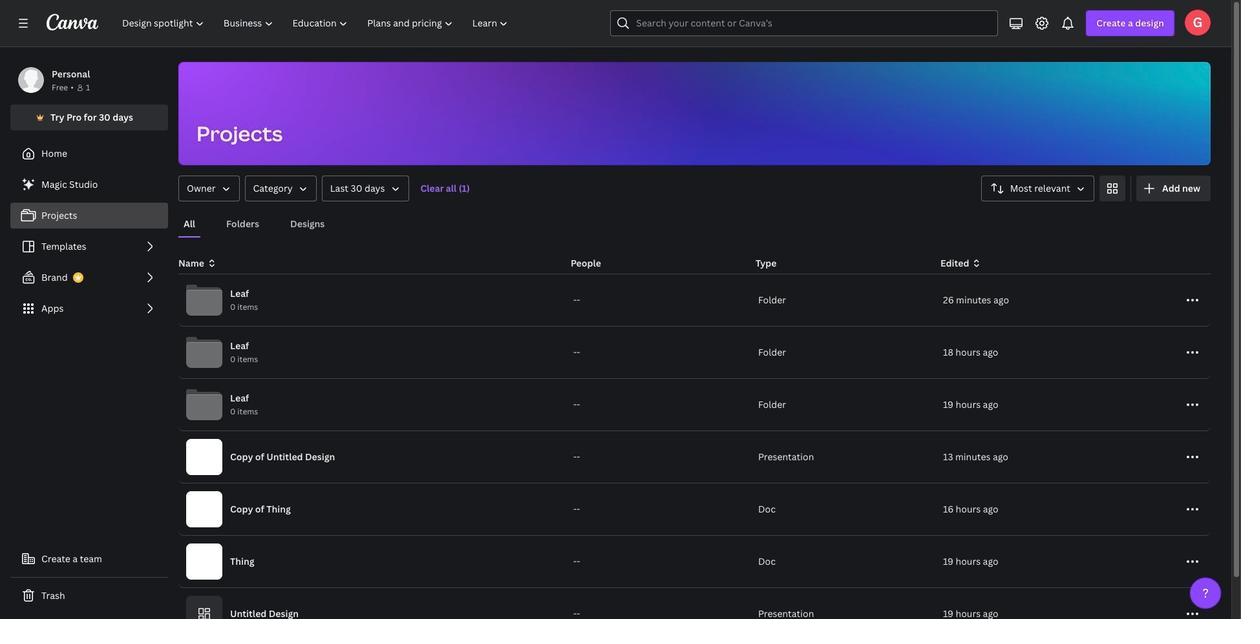 Task type: locate. For each thing, give the bounding box(es) containing it.
Owner button
[[178, 176, 239, 202]]

None search field
[[610, 10, 998, 36]]

genericname382024 image
[[1185, 10, 1211, 36], [1185, 10, 1211, 36]]

list
[[10, 172, 168, 322]]

Search search field
[[636, 11, 972, 36]]



Task type: describe. For each thing, give the bounding box(es) containing it.
Date modified button
[[322, 176, 409, 202]]

top level navigation element
[[114, 10, 519, 36]]

Category button
[[245, 176, 317, 202]]

Sort by button
[[981, 176, 1094, 202]]



Task type: vqa. For each thing, say whether or not it's contained in the screenshot.
Genericname382024 icon
yes



